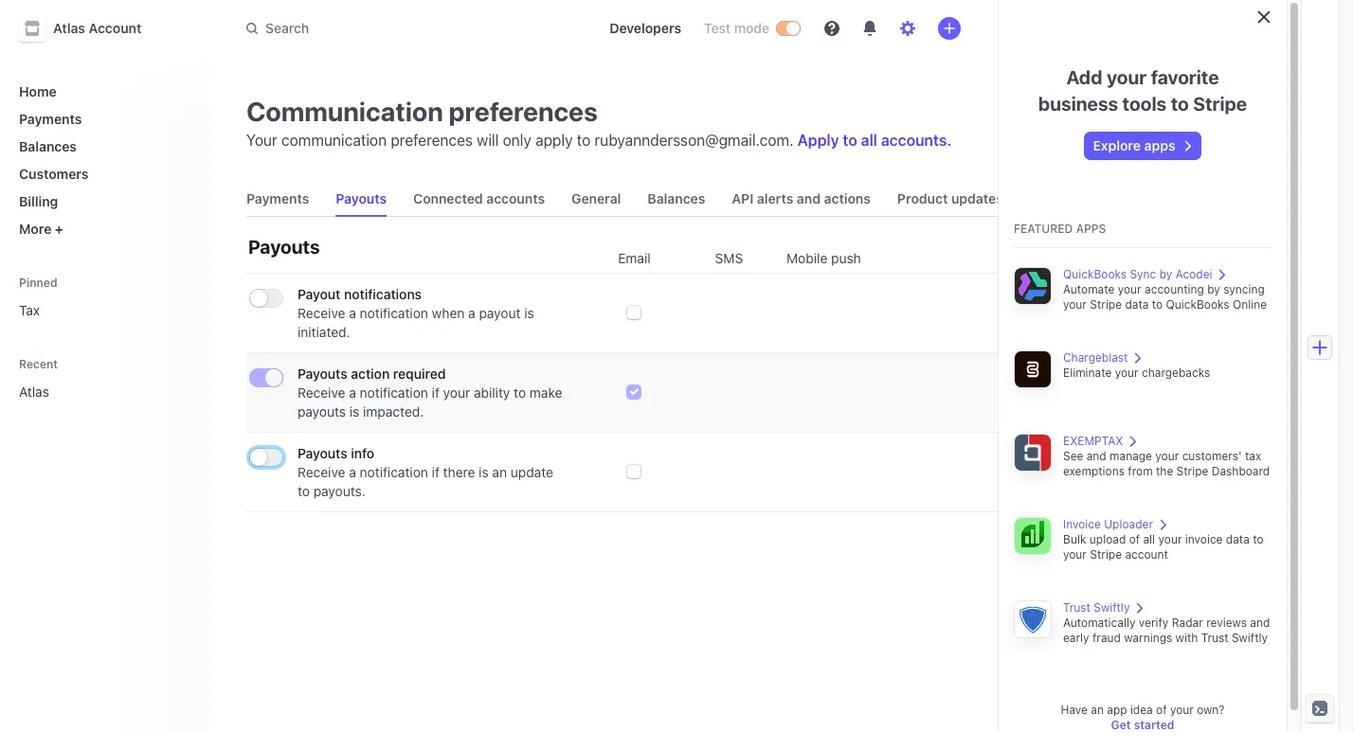 Task type: vqa. For each thing, say whether or not it's contained in the screenshot.
the leftmost Subscriptions
no



Task type: describe. For each thing, give the bounding box(es) containing it.
pinned navigation links element
[[11, 267, 197, 326]]

if inside the 'payouts info receive a notification if there is an update to payouts.'
[[432, 464, 440, 481]]

payout
[[298, 286, 341, 302]]

to inside the 'payouts info receive a notification if there is an update to payouts.'
[[298, 483, 310, 500]]

notification for notifications
[[360, 305, 428, 321]]

chargeblast image
[[1014, 351, 1052, 389]]

account
[[1126, 548, 1169, 562]]

eliminate your chargebacks
[[1064, 366, 1211, 380]]

billing
[[19, 193, 58, 209]]

product updates link
[[890, 182, 1011, 216]]

your left own?
[[1171, 703, 1194, 718]]

payout notifications receive a notification when a payout is initiated.
[[298, 286, 534, 340]]

action
[[351, 366, 390, 382]]

upload
[[1090, 533, 1126, 547]]

early
[[1064, 631, 1090, 645]]

sync
[[1130, 267, 1157, 282]]

there
[[443, 464, 475, 481]]

bulk upload of all your invoice data to your stripe account
[[1064, 533, 1264, 562]]

balances inside tab list
[[648, 191, 706, 207]]

required
[[393, 366, 446, 382]]

customers link
[[11, 158, 193, 190]]

customers
[[19, 166, 89, 182]]

reviews
[[1207, 616, 1247, 630]]

trust inside automatically verify radar reviews and early fraud warnings with trust swiftly
[[1202, 631, 1229, 645]]

tax
[[1245, 449, 1262, 464]]

help image
[[825, 21, 840, 36]]

accounting
[[1145, 282, 1205, 297]]

connected
[[413, 191, 483, 207]]

email
[[618, 250, 651, 266]]

from
[[1128, 464, 1153, 479]]

notification for info
[[360, 464, 428, 481]]

receive inside payouts action required receive a notification if your ability to make payouts is impacted.
[[298, 385, 345, 401]]

quickbooks sync by acodei image
[[1014, 267, 1052, 305]]

your down automate
[[1064, 298, 1087, 312]]

initiated.
[[298, 324, 350, 340]]

accounts
[[487, 191, 545, 207]]

tools
[[1123, 93, 1167, 115]]

payouts
[[298, 404, 346, 420]]

your down chargeblast on the top
[[1115, 366, 1139, 380]]

rubyanndersson@gmail.com.
[[595, 132, 794, 149]]

1 vertical spatial an
[[1091, 703, 1104, 718]]

atlas for atlas
[[19, 384, 49, 400]]

stripe inside see and manage your customers' tax exemptions from the stripe dashboard
[[1177, 464, 1209, 479]]

apply to all accounts. button
[[798, 132, 952, 149]]

invoice uploader
[[1064, 518, 1154, 532]]

stripe inside bulk upload of all your invoice data to your stripe account
[[1090, 548, 1122, 562]]

your inside the add your favorite business tools to stripe
[[1107, 66, 1147, 88]]

the
[[1156, 464, 1174, 479]]

billing link
[[11, 186, 193, 217]]

sms
[[715, 250, 743, 266]]

actions
[[824, 191, 871, 207]]

receive for payouts
[[298, 464, 345, 481]]

eliminate
[[1064, 366, 1112, 380]]

mobile
[[787, 250, 828, 266]]

tab list containing payments
[[239, 182, 1011, 217]]

payouts inside tab list
[[336, 191, 387, 207]]

apps
[[1145, 137, 1176, 154]]

connected accounts
[[413, 191, 545, 207]]

recent
[[19, 357, 58, 372]]

automatically verify radar reviews and early fraud warnings with trust swiftly
[[1064, 616, 1270, 645]]

to inside the add your favorite business tools to stripe
[[1171, 93, 1189, 115]]

payments inside core navigation links element
[[19, 111, 82, 127]]

your inside see and manage your customers' tax exemptions from the stripe dashboard
[[1156, 449, 1179, 464]]

more
[[19, 221, 52, 237]]

apps
[[1076, 222, 1107, 236]]

when
[[432, 305, 465, 321]]

0 horizontal spatial quickbooks
[[1064, 267, 1127, 282]]

0 horizontal spatial swiftly
[[1094, 601, 1130, 615]]

quickbooks sync by acodei
[[1064, 267, 1213, 282]]

only
[[503, 132, 532, 149]]

business
[[1039, 93, 1119, 115]]

chargeblast
[[1064, 351, 1128, 365]]

apply
[[536, 132, 573, 149]]

1 horizontal spatial payments
[[246, 191, 309, 207]]

and inside api alerts and actions link
[[797, 191, 821, 207]]

alerts
[[757, 191, 794, 207]]

and inside see and manage your customers' tax exemptions from the stripe dashboard
[[1087, 449, 1107, 464]]

all inside bulk upload of all your invoice data to your stripe account
[[1144, 533, 1156, 547]]

exemptax
[[1064, 434, 1124, 448]]

see
[[1064, 449, 1084, 464]]

api alerts and actions link
[[725, 182, 879, 216]]

and inside automatically verify radar reviews and early fraud warnings with trust swiftly
[[1251, 616, 1270, 630]]

tax
[[19, 302, 40, 318]]

invoice
[[1064, 518, 1101, 532]]

home link
[[11, 76, 193, 107]]

communication
[[281, 132, 387, 149]]

receive for payout
[[298, 305, 345, 321]]

automate your accounting by syncing your stripe data to quickbooks online
[[1064, 282, 1267, 312]]

is inside the 'payouts info receive a notification if there is an update to payouts.'
[[479, 464, 489, 481]]

make
[[530, 385, 563, 401]]

product
[[898, 191, 948, 207]]

by inside the "automate your accounting by syncing your stripe data to quickbooks online"
[[1208, 282, 1221, 297]]

automate
[[1064, 282, 1115, 297]]

trust swiftly image
[[1014, 601, 1052, 639]]

warnings
[[1124, 631, 1173, 645]]

payouts action required receive a notification if your ability to make payouts is impacted.
[[298, 366, 563, 420]]

bulk
[[1064, 533, 1087, 547]]

0 vertical spatial preferences
[[449, 96, 598, 127]]

info
[[351, 445, 375, 462]]

radar
[[1172, 616, 1204, 630]]

idea
[[1131, 703, 1153, 718]]

Search search field
[[235, 11, 579, 46]]

is inside "payout notifications receive a notification when a payout is initiated."
[[524, 305, 534, 321]]

core navigation links element
[[11, 76, 193, 245]]

if inside payouts action required receive a notification if your ability to make payouts is impacted.
[[432, 385, 440, 401]]

dashboard
[[1212, 464, 1270, 479]]

updates
[[952, 191, 1004, 207]]

explore
[[1093, 137, 1141, 154]]

an inside the 'payouts info receive a notification if there is an update to payouts.'
[[492, 464, 507, 481]]

0 horizontal spatial trust
[[1064, 601, 1091, 615]]

payouts info receive a notification if there is an update to payouts.
[[298, 445, 553, 500]]



Task type: locate. For each thing, give the bounding box(es) containing it.
2 notification from the top
[[360, 385, 428, 401]]

2 if from the top
[[432, 464, 440, 481]]

explore apps
[[1093, 137, 1176, 154]]

1 vertical spatial payments
[[246, 191, 309, 207]]

is inside payouts action required receive a notification if your ability to make payouts is impacted.
[[350, 404, 359, 420]]

1 horizontal spatial quickbooks
[[1166, 298, 1230, 312]]

automatically
[[1064, 616, 1136, 630]]

trust swiftly
[[1064, 601, 1130, 615]]

and up exemptions
[[1087, 449, 1107, 464]]

balances link inside tab list
[[640, 182, 713, 216]]

notification inside the 'payouts info receive a notification if there is an update to payouts.'
[[360, 464, 428, 481]]

atlas down recent
[[19, 384, 49, 400]]

1 horizontal spatial and
[[1087, 449, 1107, 464]]

verify
[[1139, 616, 1169, 630]]

1 receive from the top
[[298, 305, 345, 321]]

is right payout
[[524, 305, 534, 321]]

balances down rubyanndersson@gmail.com.
[[648, 191, 706, 207]]

data right invoice
[[1226, 533, 1250, 547]]

a down info on the left bottom
[[349, 464, 356, 481]]

atlas for atlas account
[[53, 20, 85, 36]]

trust up automatically
[[1064, 601, 1091, 615]]

customers'
[[1183, 449, 1242, 464]]

payouts inside the 'payouts info receive a notification if there is an update to payouts.'
[[298, 445, 348, 462]]

payouts inside payouts action required receive a notification if your ability to make payouts is impacted.
[[298, 366, 348, 382]]

acodei
[[1176, 267, 1213, 282]]

by down acodei
[[1208, 282, 1221, 297]]

payouts left info on the left bottom
[[298, 445, 348, 462]]

1 horizontal spatial swiftly
[[1232, 631, 1268, 645]]

home
[[19, 83, 57, 100]]

notification down notifications
[[360, 305, 428, 321]]

quickbooks inside the "automate your accounting by syncing your stripe data to quickbooks online"
[[1166, 298, 1230, 312]]

0 horizontal spatial balances
[[19, 138, 77, 155]]

payments link up 'customers' link
[[11, 103, 193, 135]]

tab list
[[239, 182, 1011, 217]]

favorite
[[1151, 66, 1220, 88]]

of right idea
[[1156, 703, 1167, 718]]

app
[[1107, 703, 1128, 718]]

manage
[[1110, 449, 1153, 464]]

receive
[[298, 305, 345, 321], [298, 385, 345, 401], [298, 464, 345, 481]]

stripe down favorite
[[1194, 93, 1248, 115]]

recent navigation links element
[[0, 349, 209, 408]]

atlas inside button
[[53, 20, 85, 36]]

a
[[349, 305, 356, 321], [468, 305, 476, 321], [349, 385, 356, 401], [349, 464, 356, 481]]

have an app idea of your own?
[[1061, 703, 1225, 718]]

0 horizontal spatial an
[[492, 464, 507, 481]]

search
[[265, 20, 309, 36]]

to inside payouts action required receive a notification if your ability to make payouts is impacted.
[[514, 385, 526, 401]]

1 horizontal spatial an
[[1091, 703, 1104, 718]]

to inside bulk upload of all your invoice data to your stripe account
[[1253, 533, 1264, 547]]

mode
[[734, 20, 770, 36]]

0 horizontal spatial payments link
[[11, 103, 193, 135]]

payouts link
[[328, 182, 394, 216]]

0 vertical spatial receive
[[298, 305, 345, 321]]

settings image
[[900, 21, 916, 36]]

0 vertical spatial of
[[1129, 533, 1140, 547]]

exemptax image
[[1014, 434, 1052, 472]]

update
[[511, 464, 553, 481]]

1 vertical spatial payments link
[[239, 182, 317, 216]]

of
[[1129, 533, 1140, 547], [1156, 703, 1167, 718]]

1 vertical spatial preferences
[[391, 132, 473, 149]]

stripe inside the add your favorite business tools to stripe
[[1194, 93, 1248, 115]]

0 vertical spatial and
[[797, 191, 821, 207]]

is right payouts at the left bottom
[[350, 404, 359, 420]]

all inside communication preferences your communication preferences will only apply to rubyanndersson@gmail.com. apply to all accounts.
[[861, 132, 878, 149]]

payments link down your
[[239, 182, 317, 216]]

add your favorite business tools to stripe
[[1039, 66, 1248, 115]]

of down uploader at the right of page
[[1129, 533, 1140, 547]]

1 notification from the top
[[360, 305, 428, 321]]

explore apps link
[[1086, 133, 1200, 159]]

an left "app" in the right bottom of the page
[[1091, 703, 1104, 718]]

to inside the "automate your accounting by syncing your stripe data to quickbooks online"
[[1152, 298, 1163, 312]]

2 receive from the top
[[298, 385, 345, 401]]

1 horizontal spatial trust
[[1202, 631, 1229, 645]]

1 vertical spatial and
[[1087, 449, 1107, 464]]

your
[[1107, 66, 1147, 88], [1118, 282, 1142, 297], [1064, 298, 1087, 312], [1115, 366, 1139, 380], [443, 385, 470, 401], [1156, 449, 1179, 464], [1159, 533, 1182, 547], [1064, 548, 1087, 562], [1171, 703, 1194, 718]]

0 vertical spatial swiftly
[[1094, 601, 1130, 615]]

1 vertical spatial is
[[350, 404, 359, 420]]

if left there
[[432, 464, 440, 481]]

payments link
[[11, 103, 193, 135], [239, 182, 317, 216]]

2 vertical spatial receive
[[298, 464, 345, 481]]

trust down reviews
[[1202, 631, 1229, 645]]

preferences left 'will'
[[391, 132, 473, 149]]

payments down 'home'
[[19, 111, 82, 127]]

0 horizontal spatial atlas
[[19, 384, 49, 400]]

atlas left account
[[53, 20, 85, 36]]

a inside the 'payouts info receive a notification if there is an update to payouts.'
[[349, 464, 356, 481]]

your up the
[[1156, 449, 1179, 464]]

1 horizontal spatial all
[[1144, 533, 1156, 547]]

own?
[[1197, 703, 1225, 718]]

data down 'quickbooks sync by acodei'
[[1126, 298, 1149, 312]]

pinned
[[19, 276, 57, 290]]

have
[[1061, 703, 1088, 718]]

notification up impacted.
[[360, 385, 428, 401]]

notification
[[360, 305, 428, 321], [360, 385, 428, 401], [360, 464, 428, 481]]

if
[[432, 385, 440, 401], [432, 464, 440, 481]]

connected accounts link
[[406, 182, 553, 216]]

all left accounts.
[[861, 132, 878, 149]]

will
[[477, 132, 499, 149]]

1 vertical spatial trust
[[1202, 631, 1229, 645]]

balances up customers
[[19, 138, 77, 155]]

and right reviews
[[1251, 616, 1270, 630]]

your left ability at the bottom left of page
[[443, 385, 470, 401]]

balances link down rubyanndersson@gmail.com.
[[640, 182, 713, 216]]

atlas inside recent navigation links element
[[19, 384, 49, 400]]

0 horizontal spatial balances link
[[11, 131, 193, 162]]

atlas link
[[11, 376, 167, 408]]

general
[[572, 191, 621, 207]]

atlas account
[[53, 20, 142, 36]]

notification down info on the left bottom
[[360, 464, 428, 481]]

communication preferences your communication preferences will only apply to rubyanndersson@gmail.com. apply to all accounts.
[[246, 96, 952, 149]]

a right when
[[468, 305, 476, 321]]

a up initiated.
[[349, 305, 356, 321]]

with
[[1176, 631, 1198, 645]]

2 vertical spatial and
[[1251, 616, 1270, 630]]

a down action
[[349, 385, 356, 401]]

quickbooks
[[1064, 267, 1127, 282], [1166, 298, 1230, 312]]

0 vertical spatial atlas
[[53, 20, 85, 36]]

syncing
[[1224, 282, 1265, 297]]

an left update at bottom
[[492, 464, 507, 481]]

0 vertical spatial notification
[[360, 305, 428, 321]]

api alerts and actions
[[732, 191, 871, 207]]

0 vertical spatial payments link
[[11, 103, 193, 135]]

1 horizontal spatial atlas
[[53, 20, 85, 36]]

2 vertical spatial notification
[[360, 464, 428, 481]]

notification inside payouts action required receive a notification if your ability to make payouts is impacted.
[[360, 385, 428, 401]]

1 vertical spatial if
[[432, 464, 440, 481]]

1 vertical spatial balances link
[[640, 182, 713, 216]]

featured apps
[[1014, 222, 1107, 236]]

more +
[[19, 221, 63, 237]]

stripe down customers'
[[1177, 464, 1209, 479]]

if down required
[[432, 385, 440, 401]]

receive inside the 'payouts info receive a notification if there is an update to payouts.'
[[298, 464, 345, 481]]

1 vertical spatial swiftly
[[1232, 631, 1268, 645]]

Search text field
[[235, 11, 579, 46]]

payouts down communication
[[336, 191, 387, 207]]

trust
[[1064, 601, 1091, 615], [1202, 631, 1229, 645]]

preferences up only
[[449, 96, 598, 127]]

0 vertical spatial by
[[1160, 267, 1173, 282]]

0 vertical spatial is
[[524, 305, 534, 321]]

0 horizontal spatial data
[[1126, 298, 1149, 312]]

a inside payouts action required receive a notification if your ability to make payouts is impacted.
[[349, 385, 356, 401]]

2 vertical spatial is
[[479, 464, 489, 481]]

data inside bulk upload of all your invoice data to your stripe account
[[1226, 533, 1250, 547]]

payout
[[479, 305, 521, 321]]

1 if from the top
[[432, 385, 440, 401]]

1 horizontal spatial balances link
[[640, 182, 713, 216]]

0 vertical spatial if
[[432, 385, 440, 401]]

+
[[55, 221, 63, 237]]

3 notification from the top
[[360, 464, 428, 481]]

0 horizontal spatial and
[[797, 191, 821, 207]]

swiftly inside automatically verify radar reviews and early fraud warnings with trust swiftly
[[1232, 631, 1268, 645]]

is right there
[[479, 464, 489, 481]]

3 receive from the top
[[298, 464, 345, 481]]

1 horizontal spatial payments link
[[239, 182, 317, 216]]

api
[[732, 191, 754, 207]]

communication
[[246, 96, 443, 127]]

your inside payouts action required receive a notification if your ability to make payouts is impacted.
[[443, 385, 470, 401]]

developers link
[[602, 13, 689, 44]]

data inside the "automate your accounting by syncing your stripe data to quickbooks online"
[[1126, 298, 1149, 312]]

1 vertical spatial balances
[[648, 191, 706, 207]]

1 vertical spatial data
[[1226, 533, 1250, 547]]

notification inside "payout notifications receive a notification when a payout is initiated."
[[360, 305, 428, 321]]

ability
[[474, 385, 510, 401]]

1 vertical spatial notification
[[360, 385, 428, 401]]

fraud
[[1093, 631, 1121, 645]]

swiftly
[[1094, 601, 1130, 615], [1232, 631, 1268, 645]]

0 vertical spatial trust
[[1064, 601, 1091, 615]]

1 vertical spatial atlas
[[19, 384, 49, 400]]

is
[[524, 305, 534, 321], [350, 404, 359, 420], [479, 464, 489, 481]]

1 horizontal spatial balances
[[648, 191, 706, 207]]

balances link
[[11, 131, 193, 162], [640, 182, 713, 216]]

receive up 'payouts.'
[[298, 464, 345, 481]]

product updates
[[898, 191, 1004, 207]]

your down bulk
[[1064, 548, 1087, 562]]

your up account
[[1159, 533, 1182, 547]]

2 horizontal spatial and
[[1251, 616, 1270, 630]]

0 vertical spatial balances
[[19, 138, 77, 155]]

atlas account button
[[19, 15, 161, 42]]

stripe down upload
[[1090, 548, 1122, 562]]

0 horizontal spatial all
[[861, 132, 878, 149]]

chargebacks
[[1142, 366, 1211, 380]]

quickbooks down accounting
[[1166, 298, 1230, 312]]

1 horizontal spatial data
[[1226, 533, 1250, 547]]

and right alerts
[[797, 191, 821, 207]]

payouts up payout
[[248, 236, 320, 258]]

your up tools
[[1107, 66, 1147, 88]]

by
[[1160, 267, 1173, 282], [1208, 282, 1221, 297]]

featured
[[1014, 222, 1073, 236]]

swiftly up automatically
[[1094, 601, 1130, 615]]

receive inside "payout notifications receive a notification when a payout is initiated."
[[298, 305, 345, 321]]

balances inside core navigation links element
[[19, 138, 77, 155]]

of inside bulk upload of all your invoice data to your stripe account
[[1129, 533, 1140, 547]]

push
[[831, 250, 861, 266]]

1 vertical spatial receive
[[298, 385, 345, 401]]

0 horizontal spatial by
[[1160, 267, 1173, 282]]

balances
[[19, 138, 77, 155], [648, 191, 706, 207]]

general link
[[564, 182, 629, 216]]

stripe down automate
[[1090, 298, 1122, 312]]

1 vertical spatial of
[[1156, 703, 1167, 718]]

1 vertical spatial quickbooks
[[1166, 298, 1230, 312]]

swiftly down reviews
[[1232, 631, 1268, 645]]

quickbooks up automate
[[1064, 267, 1127, 282]]

0 horizontal spatial payments
[[19, 111, 82, 127]]

payouts.
[[313, 483, 366, 500]]

payments
[[19, 111, 82, 127], [246, 191, 309, 207]]

receive up payouts at the left bottom
[[298, 385, 345, 401]]

1 horizontal spatial by
[[1208, 282, 1221, 297]]

1 horizontal spatial is
[[479, 464, 489, 481]]

online
[[1233, 298, 1267, 312]]

0 vertical spatial payments
[[19, 111, 82, 127]]

add
[[1067, 66, 1103, 88]]

balances link down home link
[[11, 131, 193, 162]]

by up accounting
[[1160, 267, 1173, 282]]

payments down your
[[246, 191, 309, 207]]

0 vertical spatial data
[[1126, 298, 1149, 312]]

payouts
[[336, 191, 387, 207], [248, 236, 320, 258], [298, 366, 348, 382], [298, 445, 348, 462]]

2 horizontal spatial is
[[524, 305, 534, 321]]

1 horizontal spatial of
[[1156, 703, 1167, 718]]

all up account
[[1144, 533, 1156, 547]]

payouts up payouts at the left bottom
[[298, 366, 348, 382]]

1 vertical spatial by
[[1208, 282, 1221, 297]]

invoice
[[1186, 533, 1223, 547]]

0 vertical spatial an
[[492, 464, 507, 481]]

0 horizontal spatial of
[[1129, 533, 1140, 547]]

invoice uploader image
[[1014, 518, 1052, 555]]

0 vertical spatial balances link
[[11, 131, 193, 162]]

stripe inside the "automate your accounting by syncing your stripe data to quickbooks online"
[[1090, 298, 1122, 312]]

0 vertical spatial all
[[861, 132, 878, 149]]

0 horizontal spatial is
[[350, 404, 359, 420]]

1 vertical spatial all
[[1144, 533, 1156, 547]]

your down 'quickbooks sync by acodei'
[[1118, 282, 1142, 297]]

uploader
[[1104, 518, 1154, 532]]

see and manage your customers' tax exemptions from the stripe dashboard
[[1064, 449, 1270, 479]]

0 vertical spatial quickbooks
[[1064, 267, 1127, 282]]

receive up initiated.
[[298, 305, 345, 321]]



